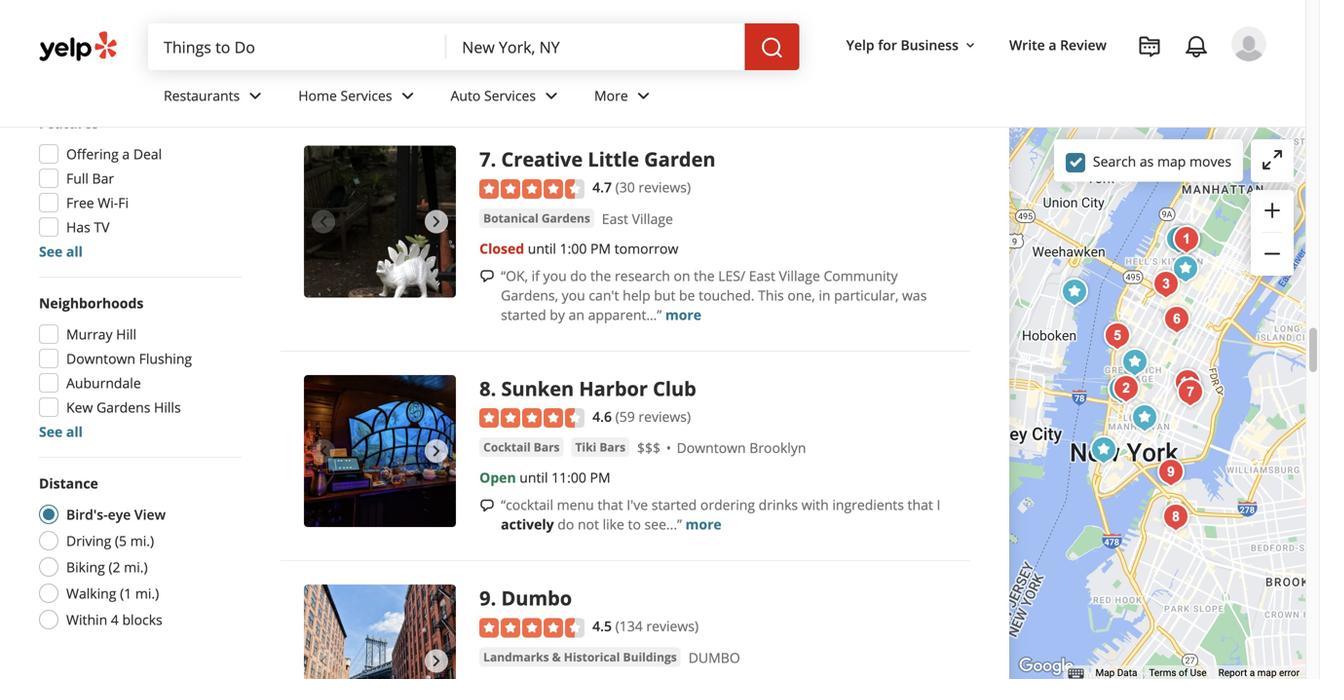 Task type: locate. For each thing, give the bounding box(es) containing it.
2 vertical spatial all
[[66, 422, 83, 441]]

terms
[[1149, 667, 1177, 679]]

1 services from the left
[[341, 86, 392, 105]]

3 see all from the top
[[39, 422, 83, 441]]

until up if
[[528, 239, 556, 258]]

a right report
[[1250, 667, 1255, 679]]

"super fun land was awesome! so many pic opportunities and interactive
[[501, 56, 894, 94]]

mi.)
[[130, 532, 154, 550], [124, 558, 148, 576], [135, 584, 159, 603]]

started inside "ok, if you do the research on the les/ east village community gardens, you can't help but be touched. this one, in particular, was started by an apparent…"
[[501, 305, 546, 324]]

0 horizontal spatial was
[[603, 56, 628, 75]]

see all down kew
[[39, 422, 83, 441]]

bars
[[534, 439, 560, 455], [600, 439, 626, 455]]

midnight
[[552, 4, 608, 23]]

mi.) right (2
[[124, 558, 148, 576]]

1 16 speech v2 image from the top
[[480, 269, 495, 284]]

1 see from the top
[[39, 62, 63, 80]]

2 vertical spatial mi.)
[[135, 584, 159, 603]]

started up the see..."
[[652, 496, 697, 514]]

please don't tell image
[[1168, 363, 1207, 402]]

2 vertical spatial a
[[1250, 667, 1255, 679]]

24 chevron down v2 image inside restaurants link
[[244, 84, 267, 108]]

bird's-
[[66, 505, 108, 524]]

started inside "cocktail menu that i've started ordering drinks with ingredients that i actively do not like to see..." more
[[652, 496, 697, 514]]

the up can't
[[591, 266, 611, 285]]

1 vertical spatial .
[[491, 375, 496, 402]]

2 open from the top
[[480, 468, 516, 487]]

0 horizontal spatial downtown
[[66, 349, 135, 368]]

2 vertical spatial do
[[558, 515, 574, 534]]

mi.) for walking (1 mi.)
[[135, 584, 159, 603]]

a for report
[[1250, 667, 1255, 679]]

0 horizontal spatial gardens
[[96, 398, 150, 417]]

0 horizontal spatial east
[[602, 209, 629, 228]]

reviews) down garden
[[639, 178, 691, 196]]

2 next image from the top
[[425, 649, 448, 673]]

services inside auto services link
[[484, 86, 536, 105]]

see up 'distance'
[[39, 422, 63, 441]]

sunken harbor club image
[[304, 375, 456, 527], [1157, 498, 1196, 537]]

east inside "ok, if you do the research on the les/ east village community gardens, you can't help but be touched. this one, in particular, was started by an apparent…"
[[749, 266, 776, 285]]

24 chevron down v2 image inside auto services link
[[540, 84, 563, 108]]

mi.) right (1
[[135, 584, 159, 603]]

landmarks & historical buildings link
[[480, 648, 681, 667]]

option group
[[33, 474, 242, 635]]

see up neighborhoods
[[39, 242, 63, 261]]

0 horizontal spatial village
[[632, 209, 673, 228]]

1 horizontal spatial gardens
[[542, 210, 590, 226]]

search
[[1093, 152, 1137, 170]]

2 none field from the left
[[462, 36, 730, 57]]

1 vertical spatial see all button
[[39, 422, 83, 441]]

hill
[[116, 325, 137, 344]]

see all button down has
[[39, 242, 83, 261]]

1 24 chevron down v2 image from the left
[[244, 84, 267, 108]]

0 horizontal spatial 24 chevron down v2 image
[[244, 84, 267, 108]]

2 previous image from the top
[[312, 649, 335, 673]]

gardens for kew
[[96, 398, 150, 417]]

downtown down murray hill
[[66, 349, 135, 368]]

started down gardens,
[[501, 305, 546, 324]]

0 vertical spatial village
[[632, 209, 673, 228]]

1 next image from the top
[[425, 439, 448, 463]]

that left i
[[908, 496, 933, 514]]

1 vertical spatial downtown
[[677, 439, 746, 457]]

1 vertical spatial open
[[480, 468, 516, 487]]

all down has
[[66, 242, 83, 261]]

0 horizontal spatial services
[[341, 86, 392, 105]]

2 services from the left
[[484, 86, 536, 105]]

more down be
[[666, 305, 702, 324]]

16 chevron down v2 image
[[963, 38, 978, 53]]

none field down midnight
[[462, 36, 730, 57]]

east up this
[[749, 266, 776, 285]]

more down ordering at bottom right
[[686, 515, 722, 534]]

gardens down auburndale
[[96, 398, 150, 417]]

2 pm from the top
[[590, 468, 611, 487]]

slideshow element
[[304, 146, 456, 298], [304, 375, 456, 527], [304, 585, 456, 679]]

16 speech v2 image for 8
[[480, 498, 495, 514]]

downtown inside group
[[66, 349, 135, 368]]

driving
[[66, 532, 111, 550]]

until up disco lounge
[[520, 4, 548, 23]]

1 horizontal spatial services
[[484, 86, 536, 105]]

2 24 chevron down v2 image from the left
[[540, 84, 563, 108]]

24 chevron down v2 image right more
[[632, 84, 656, 108]]

until
[[520, 4, 548, 23], [528, 239, 556, 258], [520, 468, 548, 487]]

2 see all button from the top
[[39, 422, 83, 441]]

1 24 chevron down v2 image from the left
[[396, 84, 420, 108]]

1 horizontal spatial that
[[908, 496, 933, 514]]

use
[[1191, 667, 1207, 679]]

16 speech v2 image for 7
[[480, 269, 495, 284]]

1 vertical spatial see all
[[39, 242, 83, 261]]

0 vertical spatial until
[[520, 4, 548, 23]]

see all
[[39, 62, 83, 80], [39, 242, 83, 261], [39, 422, 83, 441]]

0 horizontal spatial sunken harbor club image
[[304, 375, 456, 527]]

1 vertical spatial you
[[562, 286, 585, 304]]

pm
[[591, 239, 611, 258], [590, 468, 611, 487]]

cocktail bars
[[484, 439, 560, 455]]

see all down has
[[39, 242, 83, 261]]

1 vertical spatial a
[[122, 145, 130, 163]]

services right home
[[341, 86, 392, 105]]

see all for neighborhoods
[[39, 422, 83, 441]]

0 vertical spatial was
[[603, 56, 628, 75]]

until for creative
[[528, 239, 556, 258]]

pm down tiki bars link
[[590, 468, 611, 487]]

2 see all from the top
[[39, 242, 83, 261]]

you right if
[[543, 266, 567, 285]]

dumbo
[[501, 585, 572, 612]]

2 vertical spatial until
[[520, 468, 548, 487]]

sunken
[[501, 375, 574, 402]]

menu
[[557, 496, 594, 514]]

map right as
[[1158, 152, 1186, 170]]

services inside the home services "link"
[[341, 86, 392, 105]]

0 horizontal spatial none field
[[164, 36, 431, 57]]

map left error
[[1258, 667, 1277, 679]]

open for open until 11:00 pm
[[480, 468, 516, 487]]

open until midnight
[[480, 4, 608, 23]]

0 vertical spatial see all button
[[39, 242, 83, 261]]

1 vertical spatial slideshow element
[[304, 375, 456, 527]]

1 see all button from the top
[[39, 242, 83, 261]]

0 vertical spatial previous image
[[312, 439, 335, 463]]

a left deal
[[122, 145, 130, 163]]

2 vertical spatial see
[[39, 422, 63, 441]]

0 horizontal spatial started
[[501, 305, 546, 324]]

0 vertical spatial more
[[664, 76, 700, 94]]

gardens,
[[501, 286, 558, 304]]

business
[[901, 36, 959, 54]]

more link down be
[[666, 305, 702, 324]]

1 vertical spatial was
[[902, 286, 927, 304]]

0 vertical spatial you
[[543, 266, 567, 285]]

0 vertical spatial open
[[480, 4, 516, 23]]

24 chevron down v2 image down fun
[[540, 84, 563, 108]]

3 . from the top
[[491, 585, 496, 612]]

1 vertical spatial do
[[570, 266, 587, 285]]

2 vertical spatial see all
[[39, 422, 83, 441]]

. left 'dumbo'
[[491, 585, 496, 612]]

0 horizontal spatial a
[[122, 145, 130, 163]]

0 horizontal spatial bars
[[534, 439, 560, 455]]

3 see from the top
[[39, 422, 63, 441]]

0 vertical spatial slideshow element
[[304, 146, 456, 298]]

"ok,
[[501, 266, 528, 285]]

4.6 star rating image
[[480, 408, 585, 428]]

1 horizontal spatial 24 chevron down v2 image
[[632, 84, 656, 108]]

1 horizontal spatial none field
[[462, 36, 730, 57]]

gardens inside group
[[96, 398, 150, 417]]

option group containing distance
[[33, 474, 242, 635]]

started
[[501, 305, 546, 324], [652, 496, 697, 514]]

1 horizontal spatial 24 chevron down v2 image
[[540, 84, 563, 108]]

gardens inside button
[[542, 210, 590, 226]]

previous image
[[312, 210, 335, 233]]

1 vertical spatial mi.)
[[124, 558, 148, 576]]

the right 'on'
[[694, 266, 715, 285]]

cocktail
[[484, 439, 531, 455]]

all down 'parks' button
[[66, 62, 83, 80]]

0 vertical spatial .
[[491, 146, 496, 172]]

. left creative
[[491, 146, 496, 172]]

do inside "ok, if you do the research on the les/ east village community gardens, you can't help but be touched. this one, in particular, was started by an apparent…"
[[570, 266, 587, 285]]

2 bars from the left
[[600, 439, 626, 455]]

landmarks
[[484, 649, 549, 665]]

24 chevron down v2 image
[[244, 84, 267, 108], [540, 84, 563, 108]]

previous image for (134 reviews)
[[312, 649, 335, 673]]

0 vertical spatial all
[[66, 62, 83, 80]]

2 vertical spatial more link
[[686, 515, 722, 534]]

not
[[578, 515, 599, 534]]

home services link
[[283, 70, 435, 127]]

nyc tours image
[[1126, 399, 1165, 438]]

1 horizontal spatial the
[[694, 266, 715, 285]]

1 vertical spatial next image
[[425, 649, 448, 673]]

next image left landmarks
[[425, 649, 448, 673]]

report a map error link
[[1219, 667, 1300, 679]]

biking
[[66, 558, 105, 576]]

more
[[594, 86, 628, 105]]

24 chevron down v2 image
[[396, 84, 420, 108], [632, 84, 656, 108]]

0 vertical spatial east
[[602, 209, 629, 228]]

1 vertical spatial map
[[1258, 667, 1277, 679]]

free
[[66, 193, 94, 212]]

see down 'parks' button
[[39, 62, 63, 80]]

offering a deal
[[66, 145, 162, 163]]

1 vertical spatial started
[[652, 496, 697, 514]]

next image
[[425, 439, 448, 463], [425, 649, 448, 673]]

a for write
[[1049, 36, 1057, 54]]

of
[[1179, 667, 1188, 679]]

full
[[66, 169, 89, 188]]

1 vertical spatial east
[[749, 266, 776, 285]]

0 vertical spatial reviews)
[[639, 178, 691, 196]]

you up an on the left of page
[[562, 286, 585, 304]]

1 . from the top
[[491, 146, 496, 172]]

bars up open until 11:00 pm
[[534, 439, 560, 455]]

downtown up ordering at bottom right
[[677, 439, 746, 457]]

map region
[[881, 0, 1320, 679]]

24 chevron down v2 image for home services
[[396, 84, 420, 108]]

24 chevron down v2 image inside more link
[[632, 84, 656, 108]]

a inside 'link'
[[1049, 36, 1057, 54]]

see inside group
[[39, 62, 63, 80]]

color factory image
[[1107, 369, 1146, 408]]

see all for features
[[39, 242, 83, 261]]

1 horizontal spatial east
[[749, 266, 776, 285]]

2 . from the top
[[491, 375, 496, 402]]

0 vertical spatial see all
[[39, 62, 83, 80]]

1 vertical spatial see
[[39, 242, 63, 261]]

more link right ."
[[664, 76, 700, 94]]

1 vertical spatial pm
[[590, 468, 611, 487]]

kendall p. image
[[1232, 26, 1267, 61]]

services down "super
[[484, 86, 536, 105]]

bars for tiki bars
[[600, 439, 626, 455]]

terms of use link
[[1149, 667, 1207, 679]]

3 all from the top
[[66, 422, 83, 441]]

0 vertical spatial map
[[1158, 152, 1186, 170]]

Find text field
[[164, 36, 431, 57]]

until for sunken
[[520, 468, 548, 487]]

see all group
[[35, 0, 242, 81]]

do down "awesome!"
[[635, 76, 652, 94]]

4.5
[[593, 617, 612, 636]]

a right 'write'
[[1049, 36, 1057, 54]]

was
[[603, 56, 628, 75], [902, 286, 927, 304]]

so
[[699, 56, 715, 75]]

24 chevron down v2 image left auto at the left top of the page
[[396, 84, 420, 108]]

0 vertical spatial a
[[1049, 36, 1057, 54]]

1 horizontal spatial bars
[[600, 439, 626, 455]]

pm for little
[[591, 239, 611, 258]]

2 vertical spatial more
[[686, 515, 722, 534]]

more right ."
[[664, 76, 700, 94]]

bars right tiki
[[600, 439, 626, 455]]

0 vertical spatial 16 speech v2 image
[[480, 269, 495, 284]]

1 vertical spatial reviews)
[[639, 407, 691, 426]]

map
[[1096, 667, 1115, 679]]

1 horizontal spatial downtown
[[677, 439, 746, 457]]

1 none field from the left
[[164, 36, 431, 57]]

pm for harbor
[[590, 468, 611, 487]]

. left sunken at the left
[[491, 375, 496, 402]]

0 vertical spatial mi.)
[[130, 532, 154, 550]]

0 vertical spatial more link
[[664, 76, 700, 94]]

1 horizontal spatial a
[[1049, 36, 1057, 54]]

"cocktail
[[501, 496, 554, 514]]

1 vertical spatial to
[[628, 515, 641, 534]]

see all button for has tv
[[39, 242, 83, 261]]

creative little garden image
[[1171, 373, 1210, 412]]

0 vertical spatial next image
[[425, 439, 448, 463]]

village up tomorrow
[[632, 209, 673, 228]]

16 speech v2 image
[[480, 269, 495, 284], [480, 498, 495, 514]]

24 chevron down v2 image inside the home services "link"
[[396, 84, 420, 108]]

1 vertical spatial until
[[528, 239, 556, 258]]

None field
[[164, 36, 431, 57], [462, 36, 730, 57]]

open down cocktail at left bottom
[[480, 468, 516, 487]]

more link
[[664, 76, 700, 94], [666, 305, 702, 324], [686, 515, 722, 534]]

2 horizontal spatial a
[[1250, 667, 1255, 679]]

2 vertical spatial .
[[491, 585, 496, 612]]

murray hill
[[66, 325, 137, 344]]

if
[[532, 266, 540, 285]]

0 vertical spatial downtown
[[66, 349, 135, 368]]

see all down 'parks' button
[[39, 62, 83, 80]]

projects image
[[1138, 35, 1162, 58]]

24 chevron down v2 image right restaurants on the top left
[[244, 84, 267, 108]]

do inside "cocktail menu that i've started ordering drinks with ingredients that i actively do not like to see..." more
[[558, 515, 574, 534]]

report
[[1219, 667, 1248, 679]]

0 horizontal spatial the
[[591, 266, 611, 285]]

1 bars from the left
[[534, 439, 560, 455]]

2 all from the top
[[66, 242, 83, 261]]

to right things
[[617, 76, 632, 94]]

you
[[543, 266, 567, 285], [562, 286, 585, 304]]

see..."
[[645, 515, 682, 534]]

do down closed until 1:00 pm tomorrow
[[570, 266, 587, 285]]

1 vertical spatial 16 speech v2 image
[[480, 498, 495, 514]]

to down i've
[[628, 515, 641, 534]]

historical
[[564, 649, 620, 665]]

1 open from the top
[[480, 4, 516, 23]]

east down (30
[[602, 209, 629, 228]]

pm right 1:00
[[591, 239, 611, 258]]

downtown for downtown brooklyn
[[677, 439, 746, 457]]

2 16 speech v2 image from the top
[[480, 498, 495, 514]]

1 horizontal spatial was
[[902, 286, 927, 304]]

8
[[480, 375, 491, 402]]

brooklyn
[[750, 439, 806, 457]]

see all button down kew
[[39, 422, 83, 441]]

bars for cocktail bars
[[534, 439, 560, 455]]

16 speech v2 image left "ok,
[[480, 269, 495, 284]]

16 speech v2 image left "cocktail
[[480, 498, 495, 514]]

more link
[[579, 70, 671, 127]]

1 vertical spatial gardens
[[96, 398, 150, 417]]

1 horizontal spatial map
[[1258, 667, 1277, 679]]

more
[[664, 76, 700, 94], [666, 305, 702, 324], [686, 515, 722, 534]]

None search field
[[148, 23, 804, 70]]

things
[[571, 76, 614, 94]]

2 see from the top
[[39, 242, 63, 261]]

services for home services
[[341, 86, 392, 105]]

downtown brooklyn
[[677, 439, 806, 457]]

eye
[[108, 505, 131, 524]]

botanical
[[484, 210, 539, 226]]

was right particular,
[[902, 286, 927, 304]]

2 slideshow element from the top
[[304, 375, 456, 527]]

group
[[33, 113, 242, 261], [1251, 190, 1294, 276], [33, 293, 242, 441]]

9
[[480, 585, 491, 612]]

village up one,
[[779, 266, 820, 285]]

do down menu on the left bottom of the page
[[558, 515, 574, 534]]

reviews) down club
[[639, 407, 691, 426]]

previous image
[[312, 439, 335, 463], [312, 649, 335, 673]]

mi.) right (5
[[130, 532, 154, 550]]

landmarks & historical buildings
[[484, 649, 677, 665]]

but
[[654, 286, 676, 304]]

open up 16 marker v2 image
[[480, 4, 516, 23]]

1 pm from the top
[[591, 239, 611, 258]]

1 horizontal spatial village
[[779, 266, 820, 285]]

2 24 chevron down v2 image from the left
[[632, 84, 656, 108]]

see for features
[[39, 242, 63, 261]]

until up "cocktail
[[520, 468, 548, 487]]

notifications image
[[1185, 35, 1208, 58]]

1 vertical spatial more
[[666, 305, 702, 324]]

0 vertical spatial started
[[501, 305, 546, 324]]

fun
[[547, 56, 568, 75]]

all down kew
[[66, 422, 83, 441]]

driving (5 mi.)
[[66, 532, 154, 550]]

1 horizontal spatial started
[[652, 496, 697, 514]]

1 vertical spatial village
[[779, 266, 820, 285]]

expand map image
[[1261, 148, 1284, 171]]

. for 7
[[491, 146, 496, 172]]

closed until 1:00 pm tomorrow
[[480, 239, 679, 258]]

1 vertical spatial all
[[66, 242, 83, 261]]

more link down ordering at bottom right
[[686, 515, 722, 534]]

0 vertical spatial pm
[[591, 239, 611, 258]]

next image left cocktail at left bottom
[[425, 439, 448, 463]]

4.5 star rating image
[[480, 618, 585, 638]]

that up like
[[598, 496, 623, 514]]

gardens up 1:00
[[542, 210, 590, 226]]

0 horizontal spatial that
[[598, 496, 623, 514]]

0 vertical spatial see
[[39, 62, 63, 80]]

1 previous image from the top
[[312, 439, 335, 463]]

was up things to do ." more on the top of the page
[[603, 56, 628, 75]]

1 vertical spatial previous image
[[312, 649, 335, 673]]

downtown for downtown flushing
[[66, 349, 135, 368]]

terms of use
[[1149, 667, 1207, 679]]

0 vertical spatial gardens
[[542, 210, 590, 226]]

0 horizontal spatial 24 chevron down v2 image
[[396, 84, 420, 108]]

landmarks & historical buildings button
[[480, 648, 681, 667]]

2 vertical spatial slideshow element
[[304, 585, 456, 679]]

1 slideshow element from the top
[[304, 146, 456, 298]]

1 horizontal spatial sunken harbor club image
[[1157, 498, 1196, 537]]

none field up home
[[164, 36, 431, 57]]

0 horizontal spatial map
[[1158, 152, 1186, 170]]

reviews) up buildings
[[647, 617, 699, 636]]



Task type: vqa. For each thing, say whether or not it's contained in the screenshot.
the left owned
no



Task type: describe. For each thing, give the bounding box(es) containing it.
yelp for business button
[[839, 27, 986, 62]]

mac's central park tours image
[[1160, 220, 1199, 259]]

kew gardens hills
[[66, 398, 181, 417]]

map for error
[[1258, 667, 1277, 679]]

2 the from the left
[[694, 266, 715, 285]]

group containing features
[[33, 113, 242, 261]]

1 that from the left
[[598, 496, 623, 514]]

bird's-eye view
[[66, 505, 166, 524]]

zoom out image
[[1261, 242, 1284, 266]]

wi-
[[98, 193, 118, 212]]

garden
[[644, 146, 716, 172]]

drinks
[[759, 496, 798, 514]]

report a map error
[[1219, 667, 1300, 679]]

(2
[[109, 558, 120, 576]]

1 all from the top
[[66, 62, 83, 80]]

things to do ." more
[[571, 76, 700, 94]]

yelp for business
[[846, 36, 959, 54]]

3 slideshow element from the top
[[304, 585, 456, 679]]

disco
[[503, 31, 533, 47]]

Near text field
[[462, 36, 730, 57]]

late tour crime image
[[1085, 431, 1124, 470]]

2 vertical spatial reviews)
[[647, 617, 699, 636]]

cocktail bars link
[[480, 438, 564, 457]]

24 chevron down v2 image for more
[[632, 84, 656, 108]]

harbor
[[579, 375, 648, 402]]

community
[[824, 266, 898, 285]]

7 . creative little garden
[[480, 146, 716, 172]]

none field near
[[462, 36, 730, 57]]

awesome!
[[631, 56, 696, 75]]

was inside "ok, if you do the research on the les/ east village community gardens, you can't help but be touched. this one, in particular, was started by an apparent…"
[[902, 286, 927, 304]]

tiki bars
[[575, 439, 626, 455]]

write a review
[[1010, 36, 1107, 54]]

deal
[[133, 145, 162, 163]]

2 that from the left
[[908, 496, 933, 514]]

more link for open
[[664, 76, 700, 94]]

land
[[572, 56, 600, 75]]

apparent…"
[[588, 305, 662, 324]]

downtown flushing
[[66, 349, 192, 368]]

mi.) for driving (5 mi.)
[[130, 532, 154, 550]]

was inside "super fun land was awesome! so many pic opportunities and interactive
[[603, 56, 628, 75]]

."
[[652, 76, 661, 94]]

dumbo
[[689, 649, 740, 667]]

spyscape image
[[1168, 220, 1207, 259]]

data
[[1118, 667, 1138, 679]]

game of 1000 boxes image
[[1147, 265, 1186, 304]]

murray
[[66, 325, 113, 344]]

within 4 blocks
[[66, 611, 162, 629]]

(30
[[616, 178, 635, 196]]

24 chevron down v2 image for restaurants
[[244, 84, 267, 108]]

the high line image
[[1098, 317, 1137, 356]]

. for 8
[[491, 375, 496, 402]]

4.5 (134 reviews)
[[593, 617, 699, 636]]

more inside "cocktail menu that i've started ordering drinks with ingredients that i actively do not like to see..." more
[[686, 515, 722, 534]]

(1
[[120, 584, 132, 603]]

reviews) for club
[[639, 407, 691, 426]]

"super
[[501, 56, 543, 75]]

16 speech v2 image
[[480, 59, 495, 74]]

more link for 8
[[686, 515, 722, 534]]

write
[[1010, 36, 1045, 54]]

write a review link
[[1002, 27, 1115, 62]]

next image for (134 reviews)
[[425, 649, 448, 673]]

disco lounge
[[503, 31, 578, 47]]

fi
[[118, 193, 129, 212]]

google image
[[1015, 654, 1079, 679]]

see for neighborhoods
[[39, 422, 63, 441]]

mi.) for biking (2 mi.)
[[124, 558, 148, 576]]

ordering
[[701, 496, 755, 514]]

dumbo image
[[1152, 453, 1191, 492]]

slideshow element for 7
[[304, 146, 456, 298]]

museum of broadway image
[[1167, 249, 1206, 288]]

review
[[1060, 36, 1107, 54]]

24 chevron down v2 image for auto services
[[540, 84, 563, 108]]

help
[[623, 286, 651, 304]]

16 marker v2 image
[[480, 31, 495, 47]]

offering
[[66, 145, 119, 163]]

dumbo link
[[501, 585, 572, 612]]

museum of sex image
[[1158, 300, 1197, 339]]

user actions element
[[831, 24, 1294, 144]]

1 the from the left
[[591, 266, 611, 285]]

gardens for botanical
[[542, 210, 590, 226]]

closed
[[480, 239, 524, 258]]

sunken harbor club link
[[501, 375, 697, 402]]

can't
[[589, 286, 619, 304]]

search as map moves
[[1093, 152, 1232, 170]]

tiki bars link
[[572, 438, 630, 457]]

4
[[111, 611, 119, 629]]

distance
[[39, 474, 98, 493]]

resilience paddle sports image
[[1055, 273, 1094, 312]]

this
[[758, 286, 784, 304]]

flushing
[[139, 349, 192, 368]]

walking
[[66, 584, 116, 603]]

club
[[653, 375, 697, 402]]

4.7 star rating image
[[480, 179, 585, 199]]

keyboard shortcuts image
[[1069, 669, 1084, 679]]

neighborhoods
[[39, 294, 144, 312]]

&
[[552, 649, 561, 665]]

spyscape image
[[1168, 220, 1207, 259]]

cocktail bars button
[[480, 438, 564, 457]]

auto services link
[[435, 70, 579, 127]]

1 vertical spatial more link
[[666, 305, 702, 324]]

zoom in image
[[1261, 199, 1284, 222]]

a for offering
[[122, 145, 130, 163]]

auburndale
[[66, 374, 141, 392]]

next image
[[425, 210, 448, 233]]

0 vertical spatial do
[[635, 76, 652, 94]]

biking (2 mi.)
[[66, 558, 148, 576]]

free wi-fi
[[66, 193, 129, 212]]

slideshow element for 8
[[304, 375, 456, 527]]

see all button for kew gardens hills
[[39, 422, 83, 441]]

group containing neighborhoods
[[33, 293, 242, 441]]

tv
[[94, 218, 110, 236]]

open for open until midnight
[[480, 4, 516, 23]]

nyc fire museum image
[[1102, 370, 1141, 409]]

botanical gardens
[[484, 210, 590, 226]]

none field find
[[164, 36, 431, 57]]

village inside "ok, if you do the research on the les/ east village community gardens, you can't help but be touched. this one, in particular, was started by an apparent…"
[[779, 266, 820, 285]]

home
[[298, 86, 337, 105]]

all for neighborhoods
[[66, 422, 83, 441]]

business categories element
[[148, 70, 1267, 127]]

to inside "cocktail menu that i've started ordering drinks with ingredients that i actively do not like to see..." more
[[628, 515, 641, 534]]

0 vertical spatial to
[[617, 76, 632, 94]]

8 . sunken harbor club
[[480, 375, 697, 402]]

creative little garden image
[[304, 146, 456, 298]]

next image for actively
[[425, 439, 448, 463]]

all for features
[[66, 242, 83, 261]]

pic
[[758, 56, 776, 75]]

error
[[1279, 667, 1300, 679]]

little
[[588, 146, 639, 172]]

dumbo image
[[304, 585, 456, 679]]

and
[[869, 56, 894, 75]]

yelp
[[846, 36, 875, 54]]

previous image for actively
[[312, 439, 335, 463]]

reviews) for garden
[[639, 178, 691, 196]]

foods of ny tours image
[[1116, 343, 1155, 382]]

for
[[878, 36, 897, 54]]

with
[[802, 496, 829, 514]]

bar
[[92, 169, 114, 188]]

sunken harbor club image inside map region
[[1157, 498, 1196, 537]]

by
[[550, 305, 565, 324]]

i
[[937, 496, 941, 514]]

1 see all from the top
[[39, 62, 83, 80]]

has
[[66, 218, 90, 236]]

walking (1 mi.)
[[66, 584, 159, 603]]

in
[[819, 286, 831, 304]]

i've
[[627, 496, 648, 514]]

map for moves
[[1158, 152, 1186, 170]]

search image
[[761, 36, 784, 60]]

botanical gardens button
[[480, 208, 594, 228]]

hills
[[154, 398, 181, 417]]

4.6
[[593, 407, 612, 426]]

(5
[[115, 532, 127, 550]]

an
[[569, 305, 585, 324]]

opportunities
[[780, 56, 866, 75]]

view
[[134, 505, 166, 524]]

map data button
[[1096, 666, 1138, 679]]

services for auto services
[[484, 86, 536, 105]]



